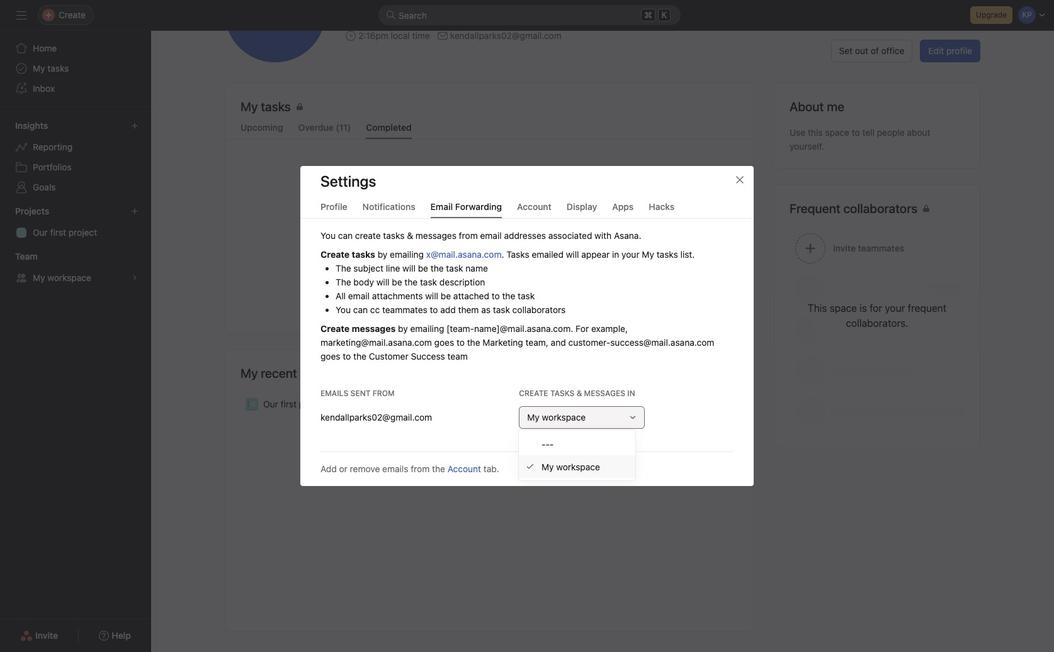 Task type: locate. For each thing, give the bounding box(es) containing it.
1 horizontal spatial appear
[[581, 249, 610, 260]]

collaborators
[[512, 305, 566, 315]]

tasks up subject
[[352, 249, 375, 260]]

0 vertical spatial by
[[378, 249, 387, 260]]

0 vertical spatial messages
[[415, 230, 456, 241]]

them left "later."
[[497, 273, 518, 284]]

0 vertical spatial our first project link
[[8, 223, 144, 243]]

&
[[407, 230, 413, 241], [577, 389, 582, 399]]

0 horizontal spatial our
[[33, 227, 48, 238]]

our right list image
[[263, 399, 278, 410]]

overdue (11)
[[298, 122, 351, 133]]

our first project link inside projects element
[[8, 223, 144, 243]]

[team-
[[447, 324, 474, 334]]

emailing up success
[[410, 324, 444, 334]]

0 vertical spatial my workspace
[[33, 273, 91, 283]]

-
[[542, 439, 546, 450], [546, 439, 550, 450], [550, 439, 554, 450]]

1 horizontal spatial our first project link
[[225, 393, 753, 417]]

my workspace inside dropdown button
[[527, 412, 586, 423]]

tasks inside "your completed tasks will appear here, so you can reference them later."
[[463, 259, 484, 270]]

my inside create tasks by emailing x@mail.asana.com . tasks emailed will appear in your my tasks list. the subject line will be the task name the body will be the task description all email attachments will be attached to the task you can cc teammates to add them as task collaborators
[[642, 249, 654, 260]]

0 vertical spatial &
[[407, 230, 413, 241]]

1 vertical spatial emailing
[[410, 324, 444, 334]]

2 vertical spatial my workspace
[[542, 462, 600, 473]]

0 horizontal spatial in
[[612, 249, 619, 260]]

2 horizontal spatial messages
[[584, 389, 625, 399]]

project up teams element
[[68, 227, 97, 238]]

profile button
[[321, 202, 347, 219]]

0 vertical spatial create
[[355, 230, 381, 241]]

1 vertical spatial by
[[398, 324, 408, 334]]

recent projects
[[261, 366, 346, 381]]

emailing
[[390, 249, 424, 260], [410, 324, 444, 334]]

teammates
[[382, 305, 427, 315]]

about me
[[790, 99, 844, 114]]

1 vertical spatial our
[[263, 399, 278, 410]]

teams element
[[0, 246, 151, 291]]

create up all
[[321, 249, 350, 260]]

be up 'add' at top left
[[441, 291, 451, 302]]

sent
[[350, 389, 371, 399]]

will up teammates
[[425, 291, 438, 302]]

create
[[321, 249, 350, 260], [321, 324, 350, 334]]

my inside dropdown button
[[527, 412, 540, 423]]

portfolios
[[33, 162, 72, 173]]

can left cc
[[353, 305, 368, 315]]

to
[[852, 127, 860, 138], [492, 291, 500, 302], [430, 305, 438, 315], [457, 338, 465, 348], [343, 351, 351, 362]]

local
[[391, 30, 410, 41]]

& up your
[[407, 230, 413, 241]]

1 vertical spatial first
[[281, 399, 297, 410]]

to left tell at the top right of the page
[[852, 127, 860, 138]]

reference
[[456, 273, 494, 284]]

0 horizontal spatial project
[[68, 227, 97, 238]]

account left tab.
[[448, 464, 481, 475]]

my tasks
[[241, 99, 291, 114]]

1 vertical spatial create
[[519, 389, 548, 399]]

create down all
[[321, 324, 350, 334]]

project down emails
[[299, 399, 328, 410]]

profile
[[321, 202, 347, 212]]

appear inside "your completed tasks will appear here, so you can reference them later."
[[502, 259, 530, 270]]

1 vertical spatial messages
[[352, 324, 396, 334]]

0 horizontal spatial our first project
[[33, 227, 97, 238]]

messages up marketing@mail.asana.com
[[352, 324, 396, 334]]

insights
[[15, 120, 48, 131]]

my workspace link down projects element
[[8, 268, 144, 288]]

will right line
[[402, 263, 416, 274]]

my workspace link inside teams element
[[8, 268, 144, 288]]

example,
[[591, 324, 628, 334]]

1 horizontal spatial my workspace link
[[519, 456, 635, 479]]

description
[[439, 277, 485, 288]]

1 vertical spatial them
[[458, 305, 479, 315]]

messages up my workspace dropdown button
[[584, 389, 625, 399]]

1 vertical spatial &
[[577, 389, 582, 399]]

1 vertical spatial kendallparks02@gmail.com
[[321, 412, 432, 423]]

in left your
[[612, 249, 619, 260]]

my
[[33, 63, 45, 74], [642, 249, 654, 260], [33, 273, 45, 283], [241, 366, 258, 381], [527, 412, 540, 423], [542, 462, 554, 473]]

from right emails
[[411, 464, 430, 475]]

upgrade button
[[970, 6, 1013, 24]]

1 create from the top
[[321, 249, 350, 260]]

upcoming
[[241, 122, 283, 133]]

1 the from the top
[[336, 263, 351, 274]]

kendallparks02@gmail.com
[[450, 30, 562, 41], [321, 412, 432, 423]]

will left .
[[486, 259, 499, 270]]

0 horizontal spatial be
[[392, 277, 402, 288]]

2 vertical spatial from
[[411, 464, 430, 475]]

our first project link up teams element
[[8, 223, 144, 243]]

0 horizontal spatial kendallparks02@gmail.com
[[321, 412, 432, 423]]

0 horizontal spatial by
[[378, 249, 387, 260]]

1 horizontal spatial create
[[519, 389, 548, 399]]

1 vertical spatial workspace
[[542, 412, 586, 423]]

invite
[[35, 631, 58, 642]]

my workspace button
[[519, 407, 645, 429]]

1 horizontal spatial messages
[[415, 230, 456, 241]]

by
[[378, 249, 387, 260], [398, 324, 408, 334]]

0 vertical spatial create
[[321, 249, 350, 260]]

by down teammates
[[398, 324, 408, 334]]

create inside create tasks by emailing x@mail.asana.com . tasks emailed will appear in your my tasks list. the subject line will be the task name the body will be the task description all email attachments will be attached to the task you can cc teammates to add them as task collaborators
[[321, 249, 350, 260]]

them
[[497, 273, 518, 284], [458, 305, 479, 315]]

out
[[855, 45, 868, 56]]

---
[[542, 439, 554, 450]]

email down body
[[348, 291, 370, 302]]

1 vertical spatial you
[[336, 305, 351, 315]]

0 horizontal spatial account
[[448, 464, 481, 475]]

create down team,
[[519, 389, 548, 399]]

my inside teams element
[[33, 273, 45, 283]]

0 horizontal spatial appear
[[502, 259, 530, 270]]

messages
[[415, 230, 456, 241], [352, 324, 396, 334], [584, 389, 625, 399]]

by inside by emailing [team-name]@mail.asana.com. for example, marketing@mail.asana.com goes to the marketing team, and customer-success@mail.asana.com goes to the customer success team
[[398, 324, 408, 334]]

0 horizontal spatial our first project link
[[8, 223, 144, 243]]

0 vertical spatial be
[[418, 263, 428, 274]]

tasks up reference
[[463, 259, 484, 270]]

1 vertical spatial the
[[336, 277, 351, 288]]

from up x@mail.asana.com
[[459, 230, 478, 241]]

the up all
[[336, 277, 351, 288]]

the left account link
[[432, 464, 445, 475]]

your
[[396, 259, 415, 270]]

can
[[338, 230, 353, 241], [439, 273, 453, 284], [353, 305, 368, 315]]

settings
[[321, 173, 376, 190]]

1 vertical spatial be
[[392, 277, 402, 288]]

goes up recent projects
[[321, 351, 340, 362]]

emailing inside create tasks by emailing x@mail.asana.com . tasks emailed will appear in your my tasks list. the subject line will be the task name the body will be the task description all email attachments will be attached to the task you can cc teammates to add them as task collaborators
[[390, 249, 424, 260]]

to down create messages
[[343, 351, 351, 362]]

workspace down create tasks & messages in
[[542, 412, 586, 423]]

office
[[881, 45, 904, 56]]

2 vertical spatial can
[[353, 305, 368, 315]]

upcoming button
[[241, 122, 283, 139]]

1 vertical spatial can
[[439, 273, 453, 284]]

the down the [team-
[[467, 338, 480, 348]]

hide sidebar image
[[16, 10, 26, 20]]

our down goals
[[33, 227, 48, 238]]

my workspace down --- link
[[542, 462, 600, 473]]

you down all
[[336, 305, 351, 315]]

be right your
[[418, 263, 428, 274]]

our first project down my recent projects
[[263, 399, 328, 410]]

2 vertical spatial workspace
[[556, 462, 600, 473]]

my workspace link down ---
[[519, 456, 635, 479]]

0 horizontal spatial first
[[50, 227, 66, 238]]

0 horizontal spatial my workspace link
[[8, 268, 144, 288]]

list.
[[680, 249, 695, 260]]

prominent image
[[386, 10, 396, 20]]

my workspace down projects element
[[33, 273, 91, 283]]

appear up "later."
[[502, 259, 530, 270]]

0 vertical spatial our first project
[[33, 227, 97, 238]]

2 the from the top
[[336, 277, 351, 288]]

the up "description"
[[431, 263, 444, 274]]

first down my recent projects
[[281, 399, 297, 410]]

create
[[355, 230, 381, 241], [519, 389, 548, 399]]

account button
[[517, 202, 552, 219]]

task up "description"
[[446, 263, 463, 274]]

or
[[339, 464, 348, 475]]

email inside create tasks by emailing x@mail.asana.com . tasks emailed will appear in your my tasks list. the subject line will be the task name the body will be the task description all email attachments will be attached to the task you can cc teammates to add them as task collaborators
[[348, 291, 370, 302]]

can inside "your completed tasks will appear here, so you can reference them later."
[[439, 273, 453, 284]]

0 vertical spatial project
[[68, 227, 97, 238]]

0 vertical spatial goes
[[434, 338, 454, 348]]

in up my workspace dropdown button
[[627, 389, 635, 399]]

you down "profile" button
[[321, 230, 336, 241]]

0 vertical spatial account
[[517, 202, 552, 212]]

appear down with
[[581, 249, 610, 260]]

account up addresses
[[517, 202, 552, 212]]

1 vertical spatial my workspace
[[527, 412, 586, 423]]

my workspace up ---
[[527, 412, 586, 423]]

1 vertical spatial from
[[373, 389, 395, 399]]

1 horizontal spatial them
[[497, 273, 518, 284]]

the left subject
[[336, 263, 351, 274]]

0 vertical spatial our
[[33, 227, 48, 238]]

appear
[[581, 249, 610, 260], [502, 259, 530, 270]]

people
[[877, 127, 905, 138]]

account
[[517, 202, 552, 212], [448, 464, 481, 475]]

0 vertical spatial from
[[459, 230, 478, 241]]

workspace inside teams element
[[47, 273, 91, 283]]

use
[[790, 127, 806, 138]]

this
[[808, 127, 823, 138]]

0 vertical spatial them
[[497, 273, 518, 284]]

our first project link
[[8, 223, 144, 243], [225, 393, 753, 417]]

our
[[33, 227, 48, 238], [263, 399, 278, 410]]

success@mail.asana.com
[[610, 338, 714, 348]]

goes up team
[[434, 338, 454, 348]]

2 create from the top
[[321, 324, 350, 334]]

later.
[[520, 273, 540, 284]]

you inside create tasks by emailing x@mail.asana.com . tasks emailed will appear in your my tasks list. the subject line will be the task name the body will be the task description all email attachments will be attached to the task you can cc teammates to add them as task collaborators
[[336, 305, 351, 315]]

& up my workspace dropdown button
[[577, 389, 582, 399]]

1 horizontal spatial by
[[398, 324, 408, 334]]

tasks up my workspace dropdown button
[[550, 389, 575, 399]]

tasks down home
[[47, 63, 69, 74]]

project inside projects element
[[68, 227, 97, 238]]

to down the [team-
[[457, 338, 465, 348]]

1 vertical spatial email
[[348, 291, 370, 302]]

0 vertical spatial in
[[612, 249, 619, 260]]

2 vertical spatial messages
[[584, 389, 625, 399]]

in
[[612, 249, 619, 260], [627, 389, 635, 399]]

by up line
[[378, 249, 387, 260]]

1 horizontal spatial &
[[577, 389, 582, 399]]

create up subject
[[355, 230, 381, 241]]

0 vertical spatial kendallparks02@gmail.com
[[450, 30, 562, 41]]

1 vertical spatial my workspace link
[[519, 456, 635, 479]]

2 vertical spatial be
[[441, 291, 451, 302]]

1 vertical spatial project
[[299, 399, 328, 410]]

will right so
[[566, 249, 579, 260]]

tasks left list.
[[657, 249, 678, 260]]

0 vertical spatial the
[[336, 263, 351, 274]]

workspace
[[47, 273, 91, 283], [542, 412, 586, 423], [556, 462, 600, 473]]

(11)
[[336, 122, 351, 133]]

workspace down projects element
[[47, 273, 91, 283]]

0 vertical spatial first
[[50, 227, 66, 238]]

1 vertical spatial create
[[321, 324, 350, 334]]

0 horizontal spatial them
[[458, 305, 479, 315]]

workspace down --- link
[[556, 462, 600, 473]]

.
[[502, 249, 504, 260]]

can down "profile" button
[[338, 230, 353, 241]]

from right sent
[[373, 389, 395, 399]]

my tasks link
[[241, 98, 738, 118]]

emailing up line
[[390, 249, 424, 260]]

email forwarding
[[430, 202, 502, 212]]

1 vertical spatial account
[[448, 464, 481, 475]]

messages up completed
[[415, 230, 456, 241]]

can down completed
[[439, 273, 453, 284]]

to inside use this space to tell people about yourself.
[[852, 127, 860, 138]]

first
[[50, 227, 66, 238], [281, 399, 297, 410]]

tab.
[[484, 464, 499, 475]]

k
[[662, 10, 667, 20]]

our first project up teams element
[[33, 227, 97, 238]]

the
[[336, 263, 351, 274], [336, 277, 351, 288]]

tasks
[[506, 249, 529, 260]]

1 horizontal spatial email
[[480, 230, 502, 241]]

cc
[[370, 305, 380, 315]]

0 horizontal spatial goes
[[321, 351, 340, 362]]

first up teams element
[[50, 227, 66, 238]]

projects element
[[0, 200, 151, 246]]

completed button
[[366, 122, 412, 139]]

0 vertical spatial my workspace link
[[8, 268, 144, 288]]

remove
[[350, 464, 380, 475]]

by inside create tasks by emailing x@mail.asana.com . tasks emailed will appear in your my tasks list. the subject line will be the task name the body will be the task description all email attachments will be attached to the task you can cc teammates to add them as task collaborators
[[378, 249, 387, 260]]

them down 'attached'
[[458, 305, 479, 315]]

0 horizontal spatial create
[[355, 230, 381, 241]]

our first project
[[33, 227, 97, 238], [263, 399, 328, 410]]

0 vertical spatial emailing
[[390, 249, 424, 260]]

be up the "attachments"
[[392, 277, 402, 288]]

name
[[466, 263, 488, 274]]

my workspace
[[33, 273, 91, 283], [527, 412, 586, 423], [542, 462, 600, 473]]

task down "later."
[[518, 291, 535, 302]]

1 horizontal spatial our
[[263, 399, 278, 410]]

1 vertical spatial in
[[627, 389, 635, 399]]

0 horizontal spatial email
[[348, 291, 370, 302]]

email up .
[[480, 230, 502, 241]]

1 horizontal spatial our first project
[[263, 399, 328, 410]]

will
[[566, 249, 579, 260], [486, 259, 499, 270], [402, 263, 416, 274], [376, 277, 389, 288], [425, 291, 438, 302]]

0 vertical spatial workspace
[[47, 273, 91, 283]]

our first project link down team
[[225, 393, 753, 417]]



Task type: describe. For each thing, give the bounding box(es) containing it.
marketing
[[483, 338, 523, 348]]

reporting link
[[8, 137, 144, 157]]

apps button
[[612, 202, 634, 219]]

create tasks & messages in
[[519, 389, 635, 399]]

attached
[[453, 291, 489, 302]]

our first project inside projects element
[[33, 227, 97, 238]]

0 vertical spatial email
[[480, 230, 502, 241]]

addresses
[[504, 230, 546, 241]]

create tasks by emailing x@mail.asana.com . tasks emailed will appear in your my tasks list. the subject line will be the task name the body will be the task description all email attachments will be attached to the task you can cc teammates to add them as task collaborators
[[321, 249, 695, 315]]

portfolios link
[[8, 157, 144, 178]]

you
[[568, 259, 582, 270]]

global element
[[0, 31, 151, 106]]

x@mail.asana.com link
[[426, 249, 502, 260]]

yourself.
[[790, 141, 824, 152]]

email
[[430, 202, 453, 212]]

list image
[[248, 401, 256, 409]]

for
[[576, 324, 589, 334]]

reporting
[[33, 142, 72, 152]]

to right 'attached'
[[492, 291, 500, 302]]

1 horizontal spatial goes
[[434, 338, 454, 348]]

1 vertical spatial our first project
[[263, 399, 328, 410]]

account link
[[448, 464, 481, 475]]

inbox link
[[8, 79, 144, 99]]

upgrade
[[976, 10, 1007, 20]]

1 - from the left
[[542, 439, 546, 450]]

tasks inside global element
[[47, 63, 69, 74]]

1 horizontal spatial account
[[517, 202, 552, 212]]

create for create messages
[[321, 324, 350, 334]]

overdue (11) button
[[298, 122, 351, 139]]

your completed tasks will appear here, so you can reference them later.
[[396, 259, 582, 284]]

display
[[567, 202, 597, 212]]

and
[[551, 338, 566, 348]]

line
[[386, 263, 400, 274]]

goals link
[[8, 178, 144, 198]]

1 horizontal spatial project
[[299, 399, 328, 410]]

set out of office button
[[831, 40, 913, 62]]

subject
[[354, 263, 383, 274]]

marketing@mail.asana.com
[[321, 338, 432, 348]]

them inside "your completed tasks will appear here, so you can reference them later."
[[497, 273, 518, 284]]

notifications
[[362, 202, 415, 212]]

will inside "your completed tasks will appear here, so you can reference them later."
[[486, 259, 499, 270]]

edit profile button
[[920, 40, 980, 62]]

1 horizontal spatial in
[[627, 389, 635, 399]]

home
[[33, 43, 57, 54]]

emailed
[[532, 249, 564, 260]]

as
[[481, 305, 491, 315]]

create messages
[[321, 324, 396, 334]]

0 horizontal spatial from
[[373, 389, 395, 399]]

with
[[595, 230, 612, 241]]

emailing inside by emailing [team-name]@mail.asana.com. for example, marketing@mail.asana.com goes to the marketing team, and customer-success@mail.asana.com goes to the customer success team
[[410, 324, 444, 334]]

forwarding
[[455, 202, 502, 212]]

0 horizontal spatial messages
[[352, 324, 396, 334]]

my inside global element
[[33, 63, 45, 74]]

asana.
[[614, 230, 641, 241]]

the down marketing@mail.asana.com
[[353, 351, 366, 362]]

the down your
[[404, 277, 418, 288]]

edit
[[928, 45, 944, 56]]

time
[[412, 30, 430, 41]]

1 vertical spatial our first project link
[[225, 393, 753, 417]]

hacks button
[[649, 202, 674, 219]]

1 horizontal spatial kendallparks02@gmail.com
[[450, 30, 562, 41]]

⌘
[[644, 9, 652, 20]]

tell
[[862, 127, 875, 138]]

set
[[839, 45, 853, 56]]

my workspace inside teams element
[[33, 273, 91, 283]]

2 horizontal spatial be
[[441, 291, 451, 302]]

to left 'add' at top left
[[430, 305, 438, 315]]

invite button
[[12, 625, 66, 648]]

add
[[440, 305, 456, 315]]

1 horizontal spatial first
[[281, 399, 297, 410]]

2:16pm
[[358, 30, 388, 41]]

space
[[825, 127, 849, 138]]

1 horizontal spatial be
[[418, 263, 428, 274]]

completed
[[366, 122, 412, 133]]

1 vertical spatial goes
[[321, 351, 340, 362]]

appear inside create tasks by emailing x@mail.asana.com . tasks emailed will appear in your my tasks list. the subject line will be the task name the body will be the task description all email attachments will be attached to the task you can cc teammates to add them as task collaborators
[[581, 249, 610, 260]]

1 horizontal spatial from
[[411, 464, 430, 475]]

2 - from the left
[[546, 439, 550, 450]]

team,
[[526, 338, 548, 348]]

create for create tasks by emailing x@mail.asana.com . tasks emailed will appear in your my tasks list. the subject line will be the task name the body will be the task description all email attachments will be attached to the task you can cc teammates to add them as task collaborators
[[321, 249, 350, 260]]

emails
[[382, 464, 408, 475]]

first inside projects element
[[50, 227, 66, 238]]

task right as
[[493, 305, 510, 315]]

so
[[556, 259, 565, 270]]

tasks down notifications button at the top of the page
[[383, 230, 405, 241]]

2:16pm local time
[[358, 30, 430, 41]]

them inside create tasks by emailing x@mail.asana.com . tasks emailed will appear in your my tasks list. the subject line will be the task name the body will be the task description all email attachments will be attached to the task you can cc teammates to add them as task collaborators
[[458, 305, 479, 315]]

workspace inside dropdown button
[[542, 412, 586, 423]]

emails sent from
[[321, 389, 395, 399]]

by emailing [team-name]@mail.asana.com. for example, marketing@mail.asana.com goes to the marketing team, and customer-success@mail.asana.com goes to the customer success team
[[321, 324, 714, 362]]

0 vertical spatial can
[[338, 230, 353, 241]]

add
[[321, 464, 337, 475]]

in inside create tasks by emailing x@mail.asana.com . tasks emailed will appear in your my tasks list. the subject line will be the task name the body will be the task description all email attachments will be attached to the task you can cc teammates to add them as task collaborators
[[612, 249, 619, 260]]

our inside projects element
[[33, 227, 48, 238]]

inbox
[[33, 83, 55, 94]]

apps
[[612, 202, 634, 212]]

can inside create tasks by emailing x@mail.asana.com . tasks emailed will appear in your my tasks list. the subject line will be the task name the body will be the task description all email attachments will be attached to the task you can cc teammates to add them as task collaborators
[[353, 305, 368, 315]]

task down completed
[[420, 277, 437, 288]]

goals
[[33, 182, 56, 193]]

team
[[447, 351, 468, 362]]

attachments
[[372, 291, 423, 302]]

2 horizontal spatial from
[[459, 230, 478, 241]]

x@mail.asana.com
[[426, 249, 502, 260]]

close image
[[735, 175, 745, 185]]

0 horizontal spatial &
[[407, 230, 413, 241]]

3 - from the left
[[550, 439, 554, 450]]

my tasks link
[[8, 59, 144, 79]]

body
[[354, 277, 374, 288]]

--- link
[[519, 433, 635, 456]]

frequent collaborators
[[790, 202, 918, 216]]

0 vertical spatial you
[[321, 230, 336, 241]]

of
[[871, 45, 879, 56]]

profile
[[946, 45, 972, 56]]

you can create tasks & messages from email addresses associated with asana.
[[321, 230, 641, 241]]

email forwarding button
[[430, 202, 502, 219]]

the down "your completed tasks will appear here, so you can reference them later."
[[502, 291, 515, 302]]

here,
[[533, 259, 553, 270]]

overdue
[[298, 122, 334, 133]]

insights element
[[0, 115, 151, 200]]

associated
[[548, 230, 592, 241]]

customer-
[[568, 338, 610, 348]]

set out of office
[[839, 45, 904, 56]]

notifications button
[[362, 202, 415, 219]]

will down line
[[376, 277, 389, 288]]

completed
[[417, 259, 460, 270]]

hacks
[[649, 202, 674, 212]]



Task type: vqa. For each thing, say whether or not it's contained in the screenshot.
"Tasks tabs" tab list
no



